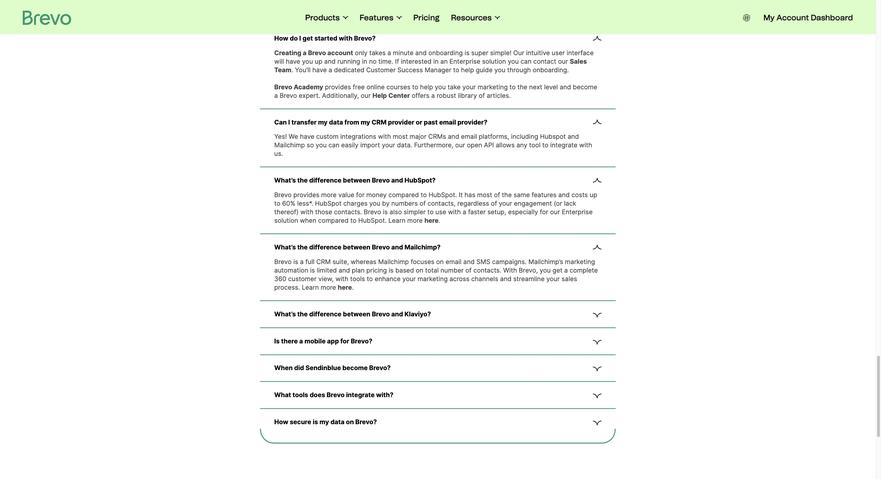 Task type: describe. For each thing, give the bounding box(es) containing it.
. for what's the difference between brevo and mailchimp?
[[352, 284, 354, 291]]

to down hubspot?
[[421, 191, 427, 199]]

you inside brevo is a full crm suite, whereas mailchimp focuses on email and sms campaigns. mailchimp's marketing automation is limited and plan pricing is based on total number of contacts. with brevo, you get a complete 360 customer view, with tools to enhance your marketing across channels and streamline your sales process. learn more
[[540, 267, 551, 274]]

1 vertical spatial marketing
[[565, 258, 596, 266]]

dedicated
[[334, 66, 365, 74]]

plan
[[352, 267, 365, 274]]

the inside provides free online courses to help you take your marketing to the next level and become a brevo expert. additionally, our
[[518, 83, 528, 91]]

can i transfer my data from my crm provider or past email provider? button
[[274, 118, 602, 127]]

for up charges
[[356, 191, 365, 199]]

does
[[310, 391, 325, 399]]

solution inside brevo provides more value for money compared to hubspot. it has most of the same features and costs up to 60% less*. hubspot charges you by numbers of contacts, regardless of your engagement (or lack thereof) with those contacts. brevo is also simpler to use with a faster setup, especially for our enterprise solution when compared to hubspot. learn more
[[274, 217, 298, 224]]

less*.
[[297, 200, 313, 207]]

and right "crms"
[[448, 133, 460, 140]]

including
[[511, 133, 539, 140]]

a right creating
[[303, 49, 307, 56]]

and up interested
[[416, 49, 427, 56]]

limited
[[317, 267, 337, 274]]

0 vertical spatial on
[[437, 258, 444, 266]]

is inside brevo provides more value for money compared to hubspot. it has most of the same features and costs up to 60% less*. hubspot charges you by numbers of contacts, regardless of your engagement (or lack thereof) with those contacts. brevo is also simpler to use with a faster setup, especially for our enterprise solution when compared to hubspot. learn more
[[383, 208, 388, 216]]

to down charges
[[351, 217, 357, 224]]

crm inside can i transfer my data from my crm provider or past email provider? dropdown button
[[372, 118, 387, 126]]

transfer
[[292, 118, 317, 126]]

total
[[426, 267, 439, 274]]

takes
[[370, 49, 386, 56]]

1 horizontal spatial hubspot.
[[429, 191, 457, 199]]

a left live
[[465, 8, 469, 15]]

to up 'articles.'
[[510, 83, 516, 91]]

custom
[[316, 133, 339, 140]]

solution inside only takes a minute and onboarding is super simple! our intuitive user interface will have you up and running in no time.   if interested in an enterprise solution you can contact our
[[483, 58, 506, 65]]

my for on
[[320, 418, 329, 426]]

email for what's the difference between brevo and mailchimp?
[[446, 258, 462, 266]]

furthermore,
[[414, 141, 454, 149]]

here for compared
[[425, 217, 439, 224]]

our inside brevo provides more value for money compared to hubspot. it has most of the same features and costs up to 60% less*. hubspot charges you by numbers of contacts, regardless of your engagement (or lack thereof) with those contacts. brevo is also simpler to use with a faster setup, especially for our enterprise solution when compared to hubspot. learn more
[[551, 208, 560, 216]]

sales
[[570, 58, 587, 65]]

the for what's the difference between brevo and hubspot?
[[298, 177, 308, 184]]

become inside provides free online courses to help you take your marketing to the next level and become a brevo expert. additionally, our
[[573, 83, 598, 91]]

the for what's the difference between brevo and mailchimp?
[[298, 244, 308, 251]]

mailchimp's
[[529, 258, 564, 266]]

when did sendinblue become brevo? button
[[274, 364, 602, 373]]

1 vertical spatial i
[[288, 118, 290, 126]]

email for can i transfer my data from my crm provider or past email provider?
[[461, 133, 477, 140]]

you inside brevo provides more value for money compared to hubspot. it has most of the same features and costs up to 60% less*. hubspot charges you by numbers of contacts, regardless of your engagement (or lack thereof) with those contacts. brevo is also simpler to use with a faster setup, especially for our enterprise solution when compared to hubspot. learn more
[[370, 200, 381, 207]]

1 horizontal spatial i
[[300, 34, 301, 42]]

a inside provides free online courses to help you take your marketing to the next level and become a brevo expert. additionally, our
[[274, 92, 278, 99]]

team
[[274, 66, 292, 74]]

when did sendinblue become brevo?
[[274, 364, 391, 372]]

provides free online courses to help you take your marketing to the next level and become a brevo expert. additionally, our
[[274, 83, 598, 99]]

difference for value
[[309, 177, 342, 184]]

contact us for a live demo.
[[419, 8, 502, 15]]

1 vertical spatial compared
[[318, 217, 349, 224]]

my right from
[[361, 118, 370, 126]]

what tools does brevo integrate with? button
[[274, 391, 602, 400]]

brevo? for how secure is my data on brevo?
[[356, 418, 377, 426]]

to inside yes! we have custom integrations with most major crms and email platforms, including hubspot and mailchimp so you can easily import your data. furthermore, our open api allows any tool to integrate with us.
[[543, 141, 549, 149]]

to up offers
[[413, 83, 419, 91]]

streamline
[[514, 275, 545, 283]]

a left dedicated
[[329, 66, 333, 74]]

provider?
[[458, 118, 488, 126]]

products
[[305, 13, 340, 22]]

brevo inside brevo is a full crm suite, whereas mailchimp focuses on email and sms campaigns. mailchimp's marketing automation is limited and plan pricing is based on total number of contacts. with brevo, you get a complete 360 customer view, with tools to enhance your marketing across channels and streamline your sales process. learn more
[[274, 258, 292, 266]]

campaigns.
[[493, 258, 527, 266]]

guide
[[476, 66, 493, 74]]

how secure is my data on brevo? button
[[274, 418, 602, 427]]

how secure is my data on brevo?
[[274, 418, 377, 426]]

articles.
[[487, 92, 511, 99]]

brevo? for is there a mobile app for brevo?
[[351, 337, 373, 345]]

started
[[315, 34, 338, 42]]

most inside brevo provides more value for money compared to hubspot. it has most of the same features and costs up to 60% less*. hubspot charges you by numbers of contacts, regardless of your engagement (or lack thereof) with those contacts. brevo is also simpler to use with a faster setup, especially for our enterprise solution when compared to hubspot. learn more
[[478, 191, 493, 199]]

tool
[[530, 141, 541, 149]]

next
[[530, 83, 543, 91]]

learn inside brevo provides more value for money compared to hubspot. it has most of the same features and costs up to 60% less*. hubspot charges you by numbers of contacts, regardless of your engagement (or lack thereof) with those contacts. brevo is also simpler to use with a faster setup, especially for our enterprise solution when compared to hubspot. learn more
[[389, 217, 406, 224]]

and up "based" at the left of the page
[[392, 244, 403, 251]]

will
[[274, 58, 284, 65]]

what
[[274, 391, 291, 399]]

online
[[367, 83, 385, 91]]

tools inside brevo is a full crm suite, whereas mailchimp focuses on email and sms campaigns. mailchimp's marketing automation is limited and plan pricing is based on total number of contacts. with brevo, you get a complete 360 customer view, with tools to enhance your marketing across channels and streamline your sales process. learn more
[[350, 275, 365, 283]]

my account dashboard
[[764, 13, 854, 22]]

how for how secure is my data on brevo?
[[274, 418, 289, 426]]

hubspot?
[[405, 177, 436, 184]]

and right hubspot
[[568, 133, 579, 140]]

contact us for a live demo. link
[[419, 8, 502, 15]]

1 in from the left
[[362, 58, 368, 65]]

a inside only takes a minute and onboarding is super simple! our intuitive user interface will have you up and running in no time.   if interested in an enterprise solution you can contact our
[[388, 49, 391, 56]]

provides inside provides free online courses to help you take your marketing to the next level and become a brevo expert. additionally, our
[[325, 83, 351, 91]]

our
[[514, 49, 525, 56]]

can i transfer my data from my crm provider or past email provider?
[[274, 118, 488, 126]]

running
[[338, 58, 360, 65]]

account
[[777, 13, 810, 22]]

button image
[[744, 14, 751, 21]]

klaviyo?
[[405, 310, 431, 318]]

money
[[367, 191, 387, 199]]

creating a brevo account link
[[274, 49, 353, 56]]

contact
[[534, 58, 557, 65]]

hubspot
[[540, 133, 566, 140]]

is there a mobile app for brevo?
[[274, 337, 373, 345]]

mailchimp inside yes! we have custom integrations with most major crms and email platforms, including hubspot and mailchimp so you can easily import your data. furthermore, our open api allows any tool to integrate with us.
[[274, 141, 305, 149]]

and left klaviyo?
[[392, 310, 403, 318]]

become inside dropdown button
[[343, 364, 368, 372]]

here link for compared
[[425, 217, 439, 224]]

what's the difference between brevo and hubspot? button
[[274, 176, 602, 185]]

help
[[373, 92, 387, 99]]

products link
[[305, 13, 349, 23]]

api
[[484, 141, 494, 149]]

you up you'll
[[302, 58, 313, 65]]

0 vertical spatial compared
[[389, 191, 419, 199]]

and down account
[[325, 58, 336, 65]]

brevo provides more value for money compared to hubspot. it has most of the same features and costs up to 60% less*. hubspot charges you by numbers of contacts, regardless of your engagement (or lack thereof) with those contacts. brevo is also simpler to use with a faster setup, especially for our enterprise solution when compared to hubspot. learn more
[[274, 191, 598, 224]]

my
[[764, 13, 775, 22]]

sales
[[562, 275, 578, 283]]

additionally,
[[322, 92, 359, 99]]

sales team link
[[274, 58, 587, 74]]

has
[[465, 191, 476, 199]]

automation
[[274, 267, 309, 274]]

. you'll have a dedicated customer success manager to help guide you through onboarding.
[[292, 66, 569, 74]]

what's the difference between brevo and klaviyo?
[[274, 310, 431, 318]]

between for money
[[343, 177, 371, 184]]

we
[[289, 133, 298, 140]]

a right offers
[[432, 92, 435, 99]]

can inside only takes a minute and onboarding is super simple! our intuitive user interface will have you up and running in no time.   if interested in an enterprise solution you can contact our
[[521, 58, 532, 65]]

data for on
[[331, 418, 345, 426]]

here . for whereas
[[338, 284, 354, 291]]

integrate inside yes! we have custom integrations with most major crms and email platforms, including hubspot and mailchimp so you can easily import your data. furthermore, our open api allows any tool to integrate with us.
[[551, 141, 578, 149]]

for right the us at the top right of page
[[454, 8, 463, 15]]

and inside brevo provides more value for money compared to hubspot. it has most of the same features and costs up to 60% less*. hubspot charges you by numbers of contacts, regardless of your engagement (or lack thereof) with those contacts. brevo is also simpler to use with a faster setup, especially for our enterprise solution when compared to hubspot. learn more
[[559, 191, 570, 199]]

can inside yes! we have custom integrations with most major crms and email platforms, including hubspot and mailchimp so you can easily import your data. furthermore, our open api allows any tool to integrate with us.
[[329, 141, 340, 149]]

you inside yes! we have custom integrations with most major crms and email platforms, including hubspot and mailchimp so you can easily import your data. furthermore, our open api allows any tool to integrate with us.
[[316, 141, 327, 149]]

the for what's the difference between brevo and klaviyo?
[[298, 310, 308, 318]]

of inside brevo is a full crm suite, whereas mailchimp focuses on email and sms campaigns. mailchimp's marketing automation is limited and plan pricing is based on total number of contacts. with brevo, you get a complete 360 customer view, with tools to enhance your marketing across channels and streamline your sales process. learn more
[[466, 267, 472, 274]]

here link for whereas
[[338, 284, 352, 291]]

us
[[445, 8, 453, 15]]

60%
[[282, 200, 296, 207]]

your down "based" at the left of the page
[[403, 275, 416, 283]]

based
[[396, 267, 414, 274]]

super
[[472, 49, 489, 56]]

integrate inside 'dropdown button'
[[346, 391, 375, 399]]

between for suite,
[[343, 244, 371, 251]]

an
[[441, 58, 448, 65]]

interface
[[567, 49, 594, 56]]

contacts. inside brevo is a full crm suite, whereas mailchimp focuses on email and sms campaigns. mailchimp's marketing automation is limited and plan pricing is based on total number of contacts. with brevo, you get a complete 360 customer view, with tools to enhance your marketing across channels and streamline your sales process. learn more
[[474, 267, 502, 274]]

and down suite,
[[339, 267, 350, 274]]

use
[[436, 208, 447, 216]]

to inside brevo is a full crm suite, whereas mailchimp focuses on email and sms campaigns. mailchimp's marketing automation is limited and plan pricing is based on total number of contacts. with brevo, you get a complete 360 customer view, with tools to enhance your marketing across channels and streamline your sales process. learn more
[[367, 275, 373, 283]]

provides inside brevo provides more value for money compared to hubspot. it has most of the same features and costs up to 60% less*. hubspot charges you by numbers of contacts, regardless of your engagement (or lack thereof) with those contacts. brevo is also simpler to use with a faster setup, especially for our enterprise solution when compared to hubspot. learn more
[[294, 191, 320, 199]]

have inside only takes a minute and onboarding is super simple! our intuitive user interface will have you up and running in no time.   if interested in an enterprise solution you can contact our
[[286, 58, 300, 65]]

view,
[[319, 275, 334, 283]]

import
[[361, 141, 380, 149]]

360
[[274, 275, 287, 283]]

pricing link
[[414, 13, 440, 23]]

difference for full
[[309, 244, 342, 251]]

. for what's the difference between brevo and hubspot?
[[439, 217, 441, 224]]

faster
[[469, 208, 486, 216]]

a inside brevo provides more value for money compared to hubspot. it has most of the same features and costs up to 60% less*. hubspot charges you by numbers of contacts, regardless of your engagement (or lack thereof) with those contacts. brevo is also simpler to use with a faster setup, especially for our enterprise solution when compared to hubspot. learn more
[[463, 208, 467, 216]]

resources link
[[451, 13, 501, 23]]

is up automation at left
[[294, 258, 298, 266]]

here for whereas
[[338, 284, 352, 291]]

brevo inside 'dropdown button'
[[327, 391, 345, 399]]

mailchimp?
[[405, 244, 441, 251]]

for down engagement
[[540, 208, 549, 216]]

when
[[300, 217, 317, 224]]

user
[[552, 49, 565, 56]]

robust
[[437, 92, 457, 99]]

brevo academy link
[[274, 83, 323, 91]]

0 horizontal spatial marketing
[[418, 275, 448, 283]]

you inside provides free online courses to help you take your marketing to the next level and become a brevo expert. additionally, our
[[435, 83, 446, 91]]

any
[[517, 141, 528, 149]]

sendinblue
[[306, 364, 341, 372]]

minute
[[393, 49, 414, 56]]



Task type: locate. For each thing, give the bounding box(es) containing it.
allows
[[496, 141, 515, 149]]

0 horizontal spatial crm
[[317, 258, 331, 266]]

you'll
[[295, 66, 311, 74]]

the up full
[[298, 244, 308, 251]]

tools left does
[[293, 391, 308, 399]]

with?
[[376, 391, 394, 399]]

from
[[345, 118, 360, 126]]

in left an
[[434, 58, 439, 65]]

1 vertical spatial on
[[416, 267, 424, 274]]

a up time.
[[388, 49, 391, 56]]

can
[[274, 118, 287, 126]]

the left next
[[518, 83, 528, 91]]

my account dashboard link
[[764, 13, 854, 23]]

0 horizontal spatial mailchimp
[[274, 141, 305, 149]]

i right can on the top
[[288, 118, 290, 126]]

and left sms
[[464, 258, 475, 266]]

0 horizontal spatial up
[[315, 58, 323, 65]]

2 vertical spatial email
[[446, 258, 462, 266]]

0 vertical spatial most
[[393, 133, 408, 140]]

have right you'll
[[313, 66, 327, 74]]

email inside can i transfer my data from my crm provider or past email provider? dropdown button
[[440, 118, 456, 126]]

1 horizontal spatial on
[[416, 267, 424, 274]]

features
[[532, 191, 557, 199]]

here . down use
[[425, 217, 441, 224]]

1 vertical spatial email
[[461, 133, 477, 140]]

process.
[[274, 284, 300, 291]]

0 horizontal spatial on
[[346, 418, 354, 426]]

what's for provides
[[274, 177, 296, 184]]

only
[[355, 49, 368, 56]]

mailchimp inside brevo is a full crm suite, whereas mailchimp focuses on email and sms campaigns. mailchimp's marketing automation is limited and plan pricing is based on total number of contacts. with brevo, you get a complete 360 customer view, with tools to enhance your marketing across channels and streamline your sales process. learn more
[[379, 258, 409, 266]]

your left data.
[[382, 141, 396, 149]]

i
[[300, 34, 301, 42], [288, 118, 290, 126]]

through
[[508, 66, 531, 74]]

get inside dropdown button
[[303, 34, 313, 42]]

get right do
[[303, 34, 313, 42]]

brevo? down what's the difference between brevo and klaviyo?
[[351, 337, 373, 345]]

is down full
[[310, 267, 315, 274]]

you up help center offers a robust library of articles.
[[435, 83, 446, 91]]

with inside dropdown button
[[339, 34, 353, 42]]

platforms,
[[479, 133, 510, 140]]

1 horizontal spatial marketing
[[478, 83, 508, 91]]

yes!
[[274, 133, 287, 140]]

in
[[362, 58, 368, 65], [434, 58, 439, 65]]

you down money
[[370, 200, 381, 207]]

1 vertical spatial here link
[[338, 284, 352, 291]]

0 vertical spatial difference
[[309, 177, 342, 184]]

0 vertical spatial here .
[[425, 217, 441, 224]]

3 what's from the top
[[274, 310, 296, 318]]

can
[[521, 58, 532, 65], [329, 141, 340, 149]]

our down the free
[[361, 92, 371, 99]]

2 between from the top
[[343, 244, 371, 251]]

. down plan
[[352, 284, 354, 291]]

on inside the how secure is my data on brevo? dropdown button
[[346, 418, 354, 426]]

lack
[[565, 200, 577, 207]]

brevo? for how do i get started with brevo?
[[354, 34, 376, 42]]

is left super
[[465, 49, 470, 56]]

1 vertical spatial can
[[329, 141, 340, 149]]

have for you'll
[[313, 66, 327, 74]]

data for from
[[329, 118, 343, 126]]

mailchimp up "based" at the left of the page
[[379, 258, 409, 266]]

to down pricing
[[367, 275, 373, 283]]

1 vertical spatial learn
[[302, 284, 319, 291]]

2 what's from the top
[[274, 244, 296, 251]]

intuitive
[[527, 49, 550, 56]]

become right sendinblue
[[343, 364, 368, 372]]

0 vertical spatial hubspot.
[[429, 191, 457, 199]]

our left open
[[456, 141, 466, 149]]

crm up limited
[[317, 258, 331, 266]]

0 horizontal spatial learn
[[302, 284, 319, 291]]

0 horizontal spatial contacts.
[[334, 208, 362, 216]]

creating
[[274, 49, 302, 56]]

0 vertical spatial email
[[440, 118, 456, 126]]

1 horizontal spatial learn
[[389, 217, 406, 224]]

more up hubspot
[[321, 191, 337, 199]]

1 what's from the top
[[274, 177, 296, 184]]

1 how from the top
[[274, 34, 289, 42]]

1 horizontal spatial in
[[434, 58, 439, 65]]

easily
[[342, 141, 359, 149]]

1 vertical spatial help
[[420, 83, 433, 91]]

compared up numbers
[[389, 191, 419, 199]]

your inside yes! we have custom integrations with most major crms and email platforms, including hubspot and mailchimp so you can easily import your data. furthermore, our open api allows any tool to integrate with us.
[[382, 141, 396, 149]]

our inside provides free online courses to help you take your marketing to the next level and become a brevo expert. additionally, our
[[361, 92, 371, 99]]

crm left provider
[[372, 118, 387, 126]]

difference up hubspot
[[309, 177, 342, 184]]

0 horizontal spatial enterprise
[[450, 58, 481, 65]]

1 vertical spatial here
[[338, 284, 352, 291]]

1 vertical spatial crm
[[317, 258, 331, 266]]

and up the (or at the right top
[[559, 191, 570, 199]]

email up number
[[446, 258, 462, 266]]

and left hubspot?
[[392, 177, 403, 184]]

what's
[[274, 177, 296, 184], [274, 244, 296, 251], [274, 310, 296, 318]]

2 vertical spatial difference
[[309, 310, 342, 318]]

up
[[315, 58, 323, 65], [590, 191, 598, 199]]

take
[[448, 83, 461, 91]]

with
[[504, 267, 517, 274]]

become down sales
[[573, 83, 598, 91]]

costs
[[572, 191, 588, 199]]

0 vertical spatial more
[[321, 191, 337, 199]]

1 vertical spatial hubspot.
[[359, 217, 387, 224]]

most up data.
[[393, 133, 408, 140]]

the left same at the right of the page
[[502, 191, 512, 199]]

marketing inside provides free online courses to help you take your marketing to the next level and become a brevo expert. additionally, our
[[478, 83, 508, 91]]

most up the regardless
[[478, 191, 493, 199]]

success
[[398, 66, 423, 74]]

enterprise down lack on the top of page
[[562, 208, 593, 216]]

of
[[479, 92, 485, 99], [494, 191, 501, 199], [420, 200, 426, 207], [491, 200, 497, 207], [466, 267, 472, 274]]

most inside yes! we have custom integrations with most major crms and email platforms, including hubspot and mailchimp so you can easily import your data. furthermore, our open api allows any tool to integrate with us.
[[393, 133, 408, 140]]

1 horizontal spatial up
[[590, 191, 598, 199]]

what's the difference between brevo and mailchimp?
[[274, 244, 441, 251]]

learn inside brevo is a full crm suite, whereas mailchimp focuses on email and sms campaigns. mailchimp's marketing automation is limited and plan pricing is based on total number of contacts. with brevo, you get a complete 360 customer view, with tools to enhance your marketing across channels and streamline your sales process. learn more
[[302, 284, 319, 291]]

0 vertical spatial help
[[461, 66, 474, 74]]

enterprise inside brevo provides more value for money compared to hubspot. it has most of the same features and costs up to 60% less*. hubspot charges you by numbers of contacts, regardless of your engagement (or lack thereof) with those contacts. brevo is also simpler to use with a faster setup, especially for our enterprise solution when compared to hubspot. learn more
[[562, 208, 593, 216]]

with
[[339, 34, 353, 42], [378, 133, 391, 140], [580, 141, 593, 149], [301, 208, 314, 216], [448, 208, 461, 216], [336, 275, 349, 283]]

is right secure
[[313, 418, 318, 426]]

is down by
[[383, 208, 388, 216]]

on down focuses
[[416, 267, 424, 274]]

hubspot. down by
[[359, 217, 387, 224]]

1 vertical spatial solution
[[274, 217, 298, 224]]

1 vertical spatial up
[[590, 191, 598, 199]]

help inside provides free online courses to help you take your marketing to the next level and become a brevo expert. additionally, our
[[420, 83, 433, 91]]

your left sales
[[547, 275, 560, 283]]

provides
[[325, 83, 351, 91], [294, 191, 320, 199]]

here down plan
[[338, 284, 352, 291]]

dashboard
[[812, 13, 854, 22]]

integrate left with?
[[346, 391, 375, 399]]

2 vertical spatial between
[[343, 310, 371, 318]]

crm inside brevo is a full crm suite, whereas mailchimp focuses on email and sms campaigns. mailchimp's marketing automation is limited and plan pricing is based on total number of contacts. with brevo, you get a complete 360 customer view, with tools to enhance your marketing across channels and streamline your sales process. learn more
[[317, 258, 331, 266]]

1 horizontal spatial contacts.
[[474, 267, 502, 274]]

1 vertical spatial most
[[478, 191, 493, 199]]

0 horizontal spatial provides
[[294, 191, 320, 199]]

more down simpler
[[408, 217, 423, 224]]

. left you'll
[[292, 66, 293, 74]]

more inside brevo is a full crm suite, whereas mailchimp focuses on email and sms campaigns. mailchimp's marketing automation is limited and plan pricing is based on total number of contacts. with brevo, you get a complete 360 customer view, with tools to enhance your marketing across channels and streamline your sales process. learn more
[[321, 284, 336, 291]]

what's down process.
[[274, 310, 296, 318]]

email inside brevo is a full crm suite, whereas mailchimp focuses on email and sms campaigns. mailchimp's marketing automation is limited and plan pricing is based on total number of contacts. with brevo, you get a complete 360 customer view, with tools to enhance your marketing across channels and streamline your sales process. learn more
[[446, 258, 462, 266]]

contacts.
[[334, 208, 362, 216], [474, 267, 502, 274]]

here . for compared
[[425, 217, 441, 224]]

can down custom
[[329, 141, 340, 149]]

get inside brevo is a full crm suite, whereas mailchimp focuses on email and sms campaigns. mailchimp's marketing automation is limited and plan pricing is based on total number of contacts. with brevo, you get a complete 360 customer view, with tools to enhance your marketing across channels and streamline your sales process. learn more
[[553, 267, 563, 274]]

how left do
[[274, 34, 289, 42]]

email up open
[[461, 133, 477, 140]]

manager
[[425, 66, 452, 74]]

provides up the less*.
[[294, 191, 320, 199]]

account
[[328, 49, 353, 56]]

provides up additionally, at the top left
[[325, 83, 351, 91]]

is inside only takes a minute and onboarding is super simple! our intuitive user interface will have you up and running in no time.   if interested in an enterprise solution you can contact our
[[465, 49, 470, 56]]

when
[[274, 364, 293, 372]]

more
[[321, 191, 337, 199], [408, 217, 423, 224], [321, 284, 336, 291]]

0 vertical spatial enterprise
[[450, 58, 481, 65]]

0 vertical spatial marketing
[[478, 83, 508, 91]]

0 horizontal spatial integrate
[[346, 391, 375, 399]]

my
[[318, 118, 328, 126], [361, 118, 370, 126], [320, 418, 329, 426]]

a up sales
[[565, 267, 568, 274]]

what's up automation at left
[[274, 244, 296, 251]]

1 vertical spatial here .
[[338, 284, 354, 291]]

0 horizontal spatial become
[[343, 364, 368, 372]]

0 vertical spatial mailchimp
[[274, 141, 305, 149]]

you right 'guide'
[[495, 66, 506, 74]]

1 horizontal spatial get
[[553, 267, 563, 274]]

features
[[360, 13, 394, 22]]

1 vertical spatial between
[[343, 244, 371, 251]]

is
[[274, 337, 280, 345]]

2 vertical spatial on
[[346, 418, 354, 426]]

here . down plan
[[338, 284, 354, 291]]

is inside dropdown button
[[313, 418, 318, 426]]

1 horizontal spatial tools
[[350, 275, 365, 283]]

for right app
[[341, 337, 350, 345]]

3 difference from the top
[[309, 310, 342, 318]]

1 horizontal spatial crm
[[372, 118, 387, 126]]

2 difference from the top
[[309, 244, 342, 251]]

you down custom
[[316, 141, 327, 149]]

solution down simple!
[[483, 58, 506, 65]]

1 horizontal spatial .
[[352, 284, 354, 291]]

to left "60%" at left top
[[274, 200, 281, 207]]

0 horizontal spatial here link
[[338, 284, 352, 291]]

0 vertical spatial between
[[343, 177, 371, 184]]

a inside dropdown button
[[300, 337, 303, 345]]

simple!
[[491, 49, 512, 56]]

2 horizontal spatial on
[[437, 258, 444, 266]]

0 horizontal spatial get
[[303, 34, 313, 42]]

0 horizontal spatial help
[[420, 83, 433, 91]]

to left use
[[428, 208, 434, 216]]

you down our at the right top of the page
[[508, 58, 519, 65]]

0 horizontal spatial solution
[[274, 217, 298, 224]]

our inside only takes a minute and onboarding is super simple! our intuitive user interface will have you up and running in no time.   if interested in an enterprise solution you can contact our
[[559, 58, 569, 65]]

0 vertical spatial have
[[286, 58, 300, 65]]

3 between from the top
[[343, 310, 371, 318]]

1 between from the top
[[343, 177, 371, 184]]

solution down thereof)
[[274, 217, 298, 224]]

0 vertical spatial data
[[329, 118, 343, 126]]

is up enhance
[[389, 267, 394, 274]]

on
[[437, 258, 444, 266], [416, 267, 424, 274], [346, 418, 354, 426]]

have for we
[[300, 133, 315, 140]]

features link
[[360, 13, 402, 23]]

here link down use
[[425, 217, 439, 224]]

our down the (or at the right top
[[551, 208, 560, 216]]

pricing
[[367, 267, 387, 274]]

here link down plan
[[338, 284, 352, 291]]

with inside brevo is a full crm suite, whereas mailchimp focuses on email and sms campaigns. mailchimp's marketing automation is limited and plan pricing is based on total number of contacts. with brevo, you get a complete 360 customer view, with tools to enhance your marketing across channels and streamline your sales process. learn more
[[336, 275, 349, 283]]

1 vertical spatial data
[[331, 418, 345, 426]]

on down what tools does brevo integrate with?
[[346, 418, 354, 426]]

yes! we have custom integrations with most major crms and email platforms, including hubspot and mailchimp so you can easily import your data. furthermore, our open api allows any tool to integrate with us.
[[274, 133, 593, 158]]

0 vertical spatial i
[[300, 34, 301, 42]]

value
[[339, 191, 355, 199]]

channels
[[472, 275, 499, 283]]

0 horizontal spatial most
[[393, 133, 408, 140]]

brevo? up 'only'
[[354, 34, 376, 42]]

0 horizontal spatial i
[[288, 118, 290, 126]]

email right past
[[440, 118, 456, 126]]

2 horizontal spatial .
[[439, 217, 441, 224]]

what's inside what's the difference between brevo and klaviyo? dropdown button
[[274, 310, 296, 318]]

marketing down total
[[418, 275, 448, 283]]

so
[[307, 141, 314, 149]]

1 horizontal spatial integrate
[[551, 141, 578, 149]]

regardless
[[458, 200, 490, 207]]

what's up "60%" at left top
[[274, 177, 296, 184]]

what's inside what's the difference between brevo and mailchimp? dropdown button
[[274, 244, 296, 251]]

what's the difference between brevo and mailchimp? button
[[274, 243, 602, 252]]

app
[[327, 337, 339, 345]]

up inside only takes a minute and onboarding is super simple! our intuitive user interface will have you up and running in no time.   if interested in an enterprise solution you can contact our
[[315, 58, 323, 65]]

0 vertical spatial solution
[[483, 58, 506, 65]]

1 vertical spatial integrate
[[346, 391, 375, 399]]

my up custom
[[318, 118, 328, 126]]

difference up full
[[309, 244, 342, 251]]

the inside brevo provides more value for money compared to hubspot. it has most of the same features and costs up to 60% less*. hubspot charges you by numbers of contacts, regardless of your engagement (or lack thereof) with those contacts. brevo is also simpler to use with a faster setup, especially for our enterprise solution when compared to hubspot. learn more
[[502, 191, 512, 199]]

0 vertical spatial become
[[573, 83, 598, 91]]

did
[[294, 364, 304, 372]]

customer
[[288, 275, 317, 283]]

contacts. inside brevo provides more value for money compared to hubspot. it has most of the same features and costs up to 60% less*. hubspot charges you by numbers of contacts, regardless of your engagement (or lack thereof) with those contacts. brevo is also simpler to use with a faster setup, especially for our enterprise solution when compared to hubspot. learn more
[[334, 208, 362, 216]]

is there a mobile app for brevo? button
[[274, 337, 602, 346]]

0 horizontal spatial compared
[[318, 217, 349, 224]]

0 horizontal spatial hubspot.
[[359, 217, 387, 224]]

to up take
[[454, 66, 460, 74]]

tools inside 'dropdown button'
[[293, 391, 308, 399]]

onboarding
[[429, 49, 463, 56]]

what tools does brevo integrate with?
[[274, 391, 394, 399]]

enterprise inside only takes a minute and onboarding is super simple! our intuitive user interface will have you up and running in no time.   if interested in an enterprise solution you can contact our
[[450, 58, 481, 65]]

0 horizontal spatial tools
[[293, 391, 308, 399]]

our inside yes! we have custom integrations with most major crms and email platforms, including hubspot and mailchimp so you can easily import your data. furthermore, our open api allows any tool to integrate with us.
[[456, 141, 466, 149]]

2 vertical spatial marketing
[[418, 275, 448, 283]]

0 horizontal spatial can
[[329, 141, 340, 149]]

0 vertical spatial up
[[315, 58, 323, 65]]

mailchimp down we
[[274, 141, 305, 149]]

contacts. up channels
[[474, 267, 502, 274]]

sales team
[[274, 58, 587, 74]]

data.
[[397, 141, 413, 149]]

brevo image
[[23, 11, 71, 25]]

full
[[306, 258, 315, 266]]

do
[[290, 34, 298, 42]]

demo.
[[483, 8, 502, 15]]

0 vertical spatial contacts.
[[334, 208, 362, 216]]

what's for is
[[274, 244, 296, 251]]

1 vertical spatial become
[[343, 364, 368, 372]]

0 horizontal spatial in
[[362, 58, 368, 65]]

1 horizontal spatial help
[[461, 66, 474, 74]]

. down use
[[439, 217, 441, 224]]

time.
[[379, 58, 394, 65]]

what's inside what's the difference between brevo and hubspot? dropdown button
[[274, 177, 296, 184]]

suite,
[[333, 258, 349, 266]]

up inside brevo provides more value for money compared to hubspot. it has most of the same features and costs up to 60% less*. hubspot charges you by numbers of contacts, regardless of your engagement (or lack thereof) with those contacts. brevo is also simpler to use with a faster setup, especially for our enterprise solution when compared to hubspot. learn more
[[590, 191, 598, 199]]

it
[[459, 191, 463, 199]]

compared
[[389, 191, 419, 199], [318, 217, 349, 224]]

and inside provides free online courses to help you take your marketing to the next level and become a brevo expert. additionally, our
[[560, 83, 572, 91]]

1 horizontal spatial enterprise
[[562, 208, 593, 216]]

0 vertical spatial what's
[[274, 177, 296, 184]]

whereas
[[351, 258, 377, 266]]

0 vertical spatial learn
[[389, 217, 406, 224]]

brevo,
[[519, 267, 538, 274]]

0 vertical spatial here
[[425, 217, 439, 224]]

your inside provides free online courses to help you take your marketing to the next level and become a brevo expert. additionally, our
[[463, 83, 476, 91]]

2 in from the left
[[434, 58, 439, 65]]

for inside dropdown button
[[341, 337, 350, 345]]

1 horizontal spatial here
[[425, 217, 439, 224]]

have up so
[[300, 133, 315, 140]]

my for from
[[318, 118, 328, 126]]

contacts. down charges
[[334, 208, 362, 216]]

0 vertical spatial how
[[274, 34, 289, 42]]

0 vertical spatial here link
[[425, 217, 439, 224]]

and down with
[[501, 275, 512, 283]]

1 vertical spatial more
[[408, 217, 423, 224]]

0 vertical spatial provides
[[325, 83, 351, 91]]

to
[[454, 66, 460, 74], [413, 83, 419, 91], [510, 83, 516, 91], [543, 141, 549, 149], [421, 191, 427, 199], [274, 200, 281, 207], [428, 208, 434, 216], [351, 217, 357, 224], [367, 275, 373, 283]]

integrate down hubspot
[[551, 141, 578, 149]]

2 how from the top
[[274, 418, 289, 426]]

our down user
[[559, 58, 569, 65]]

your inside brevo provides more value for money compared to hubspot. it has most of the same features and costs up to 60% less*. hubspot charges you by numbers of contacts, regardless of your engagement (or lack thereof) with those contacts. brevo is also simpler to use with a faster setup, especially for our enterprise solution when compared to hubspot. learn more
[[499, 200, 513, 207]]

1 horizontal spatial mailchimp
[[379, 258, 409, 266]]

2 horizontal spatial marketing
[[565, 258, 596, 266]]

1 horizontal spatial here link
[[425, 217, 439, 224]]

0 vertical spatial crm
[[372, 118, 387, 126]]

a left full
[[300, 258, 304, 266]]

the up mobile
[[298, 310, 308, 318]]

email inside yes! we have custom integrations with most major crms and email platforms, including hubspot and mailchimp so you can easily import your data. furthermore, our open api allows any tool to integrate with us.
[[461, 133, 477, 140]]

here .
[[425, 217, 441, 224], [338, 284, 354, 291]]

resources
[[451, 13, 492, 22]]

here
[[425, 217, 439, 224], [338, 284, 352, 291]]

also
[[390, 208, 402, 216]]

0 vertical spatial get
[[303, 34, 313, 42]]

data down what tools does brevo integrate with?
[[331, 418, 345, 426]]

0 horizontal spatial here
[[338, 284, 352, 291]]

how for how do i get started with brevo?
[[274, 34, 289, 42]]

1 difference from the top
[[309, 177, 342, 184]]

brevo? up with?
[[369, 364, 391, 372]]

marketing
[[478, 83, 508, 91], [565, 258, 596, 266], [418, 275, 448, 283]]

brevo inside provides free online courses to help you take your marketing to the next level and become a brevo expert. additionally, our
[[280, 92, 297, 99]]

your up setup,
[[499, 200, 513, 207]]

1 vertical spatial how
[[274, 418, 289, 426]]

hubspot. up contacts,
[[429, 191, 457, 199]]

1 horizontal spatial compared
[[389, 191, 419, 199]]

0 horizontal spatial .
[[292, 66, 293, 74]]

brevo academy
[[274, 83, 323, 91]]

compared down those in the left top of the page
[[318, 217, 349, 224]]

how left secure
[[274, 418, 289, 426]]

across
[[450, 275, 470, 283]]

2 vertical spatial what's
[[274, 310, 296, 318]]

1 vertical spatial provides
[[294, 191, 320, 199]]

i right do
[[300, 34, 301, 42]]

have inside yes! we have custom integrations with most major crms and email platforms, including hubspot and mailchimp so you can easily import your data. furthermore, our open api allows any tool to integrate with us.
[[300, 133, 315, 140]]



Task type: vqa. For each thing, say whether or not it's contained in the screenshot.
discount
no



